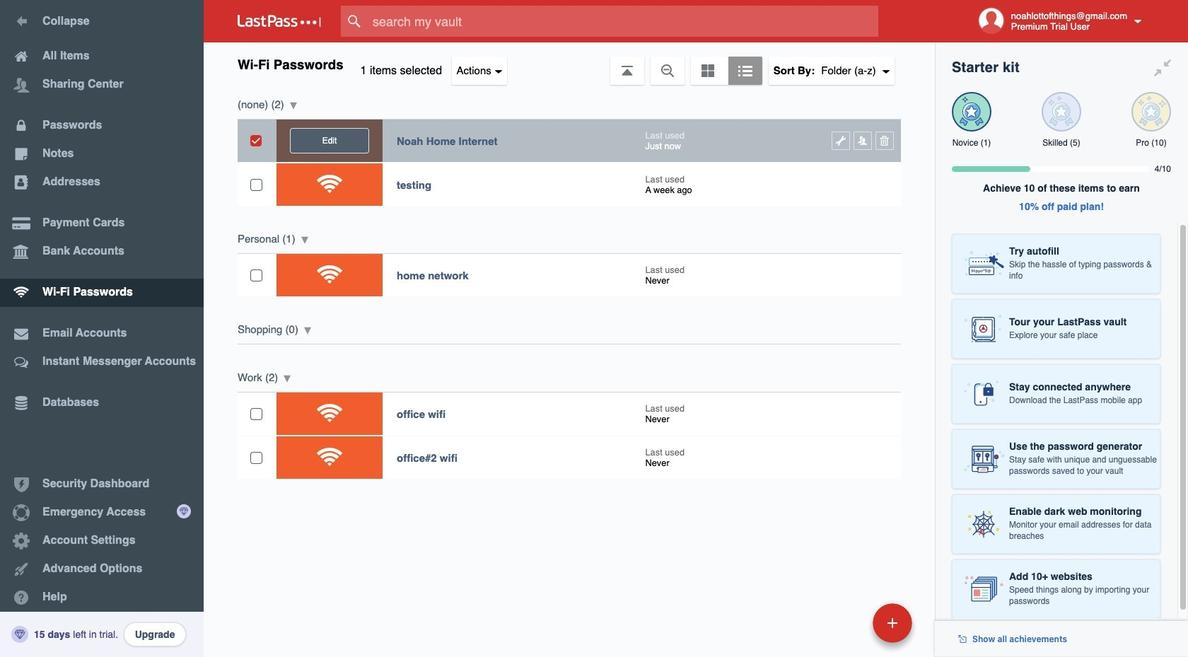 Task type: locate. For each thing, give the bounding box(es) containing it.
new item navigation
[[776, 599, 921, 657]]

main navigation navigation
[[0, 0, 204, 657]]

new item element
[[776, 603, 917, 643]]

search my vault text field
[[341, 6, 906, 37]]



Task type: describe. For each thing, give the bounding box(es) containing it.
lastpass image
[[238, 15, 321, 28]]

Search search field
[[341, 6, 906, 37]]

vault options navigation
[[204, 42, 935, 85]]



